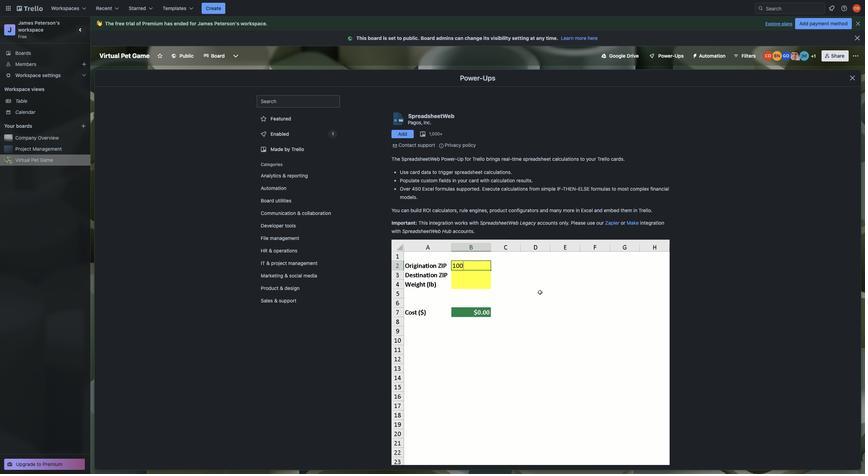 Task type: locate. For each thing, give the bounding box(es) containing it.
to
[[397, 35, 402, 41], [580, 156, 585, 162], [433, 169, 437, 175], [612, 186, 616, 192], [37, 462, 41, 468]]

payment
[[810, 21, 829, 26]]

trello
[[291, 146, 304, 152], [473, 156, 485, 162], [597, 156, 610, 162]]

trello left the "cards."
[[597, 156, 610, 162]]

inc.
[[424, 119, 431, 125]]

spreadsheetweb pagos, inc.
[[408, 113, 454, 125]]

spreadsheetweb hub accounts.
[[402, 228, 475, 234]]

0 vertical spatial automation
[[699, 53, 726, 59]]

1 vertical spatial spreadsheet
[[455, 169, 483, 175]]

in up please
[[576, 208, 580, 214]]

supported.
[[456, 186, 481, 192]]

1 horizontal spatial game
[[132, 52, 150, 59]]

premium inside banner
[[142, 21, 163, 26]]

contact support link
[[399, 142, 435, 148]]

& right hr
[[269, 248, 272, 254]]

wave image
[[96, 21, 102, 27]]

templates
[[163, 5, 186, 11]]

0 horizontal spatial the
[[105, 21, 114, 26]]

cards.
[[611, 156, 625, 162]]

enabled
[[271, 131, 289, 137]]

calculations inside use card data to trigger spreadsheet calculations. populate custom fields in your card with calculation results. over 450 excel formulas supported. execute calculations from simple if-then-else formulas to most complex financial models.
[[501, 186, 528, 192]]

and up our
[[594, 208, 603, 214]]

integration up spreadsheetweb hub accounts.
[[429, 220, 453, 226]]

1 horizontal spatial pet
[[121, 52, 131, 59]]

to right data
[[433, 169, 437, 175]]

0 vertical spatial virtual
[[99, 52, 119, 59]]

calculations down 'results.'
[[501, 186, 528, 192]]

visibility
[[491, 35, 511, 41]]

1 vertical spatial this
[[418, 220, 428, 226]]

0 horizontal spatial your
[[458, 178, 468, 184]]

0 vertical spatial pet
[[121, 52, 131, 59]]

your up supported.
[[458, 178, 468, 184]]

trello left brings
[[473, 156, 485, 162]]

1 vertical spatial 1
[[332, 131, 334, 137]]

0 horizontal spatial for
[[190, 21, 196, 26]]

with inside "integration with"
[[392, 228, 401, 234]]

with right works
[[469, 220, 479, 226]]

automation button
[[689, 50, 730, 62]]

workspace up table
[[4, 86, 30, 92]]

1 horizontal spatial excel
[[581, 208, 593, 214]]

0 horizontal spatial calculations
[[501, 186, 528, 192]]

the
[[105, 21, 114, 26], [392, 156, 400, 162]]

spreadsheetweb up inc.
[[408, 113, 454, 119]]

excel
[[422, 186, 434, 192], [581, 208, 593, 214]]

virtual pet game
[[99, 52, 150, 59], [15, 157, 53, 163]]

0 horizontal spatial card
[[410, 169, 420, 175]]

& for product
[[280, 285, 283, 291]]

spreadsheetweb up data
[[401, 156, 440, 162]]

communication & collaboration link
[[257, 208, 340, 219]]

with inside use card data to trigger spreadsheet calculations. populate custom fields in your card with calculation results. over 450 excel formulas supported. execute calculations from simple if-then-else formulas to most complex financial models.
[[480, 178, 490, 184]]

2 vertical spatial with
[[392, 228, 401, 234]]

virtual down project
[[15, 157, 30, 163]]

0 vertical spatial for
[[190, 21, 196, 26]]

this board is set to public. board admins can change its visibility setting at any time. learn more here
[[356, 35, 598, 41]]

spreadsheetweb down 'important:'
[[402, 228, 441, 234]]

add up contact
[[398, 131, 407, 137]]

game down the "management"
[[40, 157, 53, 163]]

results.
[[516, 178, 533, 184]]

2 horizontal spatial trello
[[597, 156, 610, 162]]

this down roi at the top
[[418, 220, 428, 226]]

0 horizontal spatial this
[[356, 35, 367, 41]]

1 horizontal spatial in
[[576, 208, 580, 214]]

1 horizontal spatial premium
[[142, 21, 163, 26]]

christina overa (christinaovera) image
[[853, 4, 861, 13]]

with up execute at the top right of page
[[480, 178, 490, 184]]

support
[[418, 142, 435, 148], [279, 298, 296, 304]]

1 vertical spatial workspace
[[18, 27, 43, 33]]

the up use
[[392, 156, 400, 162]]

add left payment
[[800, 21, 808, 26]]

this left board
[[356, 35, 367, 41]]

0 vertical spatial ups
[[675, 53, 684, 59]]

important:
[[392, 220, 417, 226]]

& right sales
[[274, 298, 278, 304]]

automation inside button
[[699, 53, 726, 59]]

1 vertical spatial excel
[[581, 208, 593, 214]]

premium right of
[[142, 21, 163, 26]]

spreadsheet down up
[[455, 169, 483, 175]]

management down hr & operations link
[[288, 260, 318, 266]]

automation up board utilities at the left of the page
[[261, 185, 287, 191]]

star or unstar board image
[[157, 53, 163, 59]]

your boards with 3 items element
[[4, 122, 70, 130]]

christina overa (christinaovera) image
[[763, 51, 773, 61]]

virtual
[[99, 52, 119, 59], [15, 157, 30, 163]]

game left star or unstar board icon
[[132, 52, 150, 59]]

ended
[[174, 21, 189, 26]]

gary orlando (garyorlando) image
[[781, 51, 791, 61]]

power-ups
[[658, 53, 684, 59], [460, 74, 496, 82]]

them
[[621, 208, 632, 214]]

it & project management link
[[257, 258, 340, 269]]

0 vertical spatial power-
[[658, 53, 675, 59]]

0 vertical spatial can
[[455, 35, 463, 41]]

1 horizontal spatial more
[[575, 35, 586, 41]]

& for it
[[266, 260, 270, 266]]

1 horizontal spatial calculations
[[552, 156, 579, 162]]

james up free
[[18, 20, 33, 26]]

peterson's down create button
[[214, 21, 239, 26]]

1 vertical spatial management
[[288, 260, 318, 266]]

more left here
[[575, 35, 586, 41]]

ups
[[675, 53, 684, 59], [483, 74, 496, 82]]

1 horizontal spatial james
[[198, 21, 213, 26]]

1 horizontal spatial board
[[261, 198, 274, 204]]

board for board
[[211, 53, 225, 59]]

1
[[814, 54, 816, 59], [332, 131, 334, 137]]

the right 👋 at left top
[[105, 21, 114, 26]]

james down create button
[[198, 21, 213, 26]]

virtual down wave image
[[99, 52, 119, 59]]

engines,
[[469, 208, 488, 214]]

add inside button
[[398, 131, 407, 137]]

0 notifications image
[[828, 4, 836, 13]]

pet inside virtual pet game text field
[[121, 52, 131, 59]]

card up supported.
[[469, 178, 479, 184]]

sales & support link
[[257, 296, 340, 307]]

with down 'important:'
[[392, 228, 401, 234]]

1 horizontal spatial 1
[[814, 54, 816, 59]]

hub
[[442, 228, 452, 234]]

board left utilities
[[261, 198, 274, 204]]

1 vertical spatial board
[[211, 53, 225, 59]]

workspace for workspace settings
[[15, 72, 41, 78]]

1 vertical spatial automation
[[261, 185, 287, 191]]

management up operations at the bottom left of page
[[270, 235, 299, 241]]

project
[[15, 146, 31, 152]]

spreadsheet inside use card data to trigger spreadsheet calculations. populate custom fields in your card with calculation results. over 450 excel formulas supported. execute calculations from simple if-then-else formulas to most complex financial models.
[[455, 169, 483, 175]]

file
[[261, 235, 269, 241]]

of
[[136, 21, 141, 26]]

1 horizontal spatial power-ups
[[658, 53, 684, 59]]

& down board utilities link
[[297, 210, 301, 216]]

1 vertical spatial calculations
[[501, 186, 528, 192]]

in
[[452, 178, 456, 184], [576, 208, 580, 214], [634, 208, 637, 214]]

virtual inside text field
[[99, 52, 119, 59]]

board right public.
[[421, 35, 435, 41]]

0 horizontal spatial automation
[[261, 185, 287, 191]]

+ down spreadsheetweb pagos, inc.
[[440, 131, 443, 137]]

& left "social"
[[285, 273, 288, 279]]

1 vertical spatial workspace
[[4, 86, 30, 92]]

add inside button
[[800, 21, 808, 26]]

embed
[[604, 208, 619, 214]]

automation left filters button
[[699, 53, 726, 59]]

your left the "cards."
[[586, 156, 596, 162]]

0 horizontal spatial board
[[211, 53, 225, 59]]

1 horizontal spatial add
[[800, 21, 808, 26]]

+ right jeremy miller (jeremymiller198) icon
[[811, 54, 814, 59]]

most
[[618, 186, 629, 192]]

1 integration from the left
[[429, 220, 453, 226]]

0 vertical spatial the
[[105, 21, 114, 26]]

virtual pet game down free
[[99, 52, 150, 59]]

communication
[[261, 210, 296, 216]]

sm image right power-ups button
[[689, 50, 699, 60]]

setting
[[512, 35, 529, 41]]

support down 1,000
[[418, 142, 435, 148]]

pet down trial
[[121, 52, 131, 59]]

0 vertical spatial support
[[418, 142, 435, 148]]

board
[[368, 35, 382, 41]]

calculation
[[491, 178, 515, 184]]

in right the fields
[[452, 178, 456, 184]]

spreadsheet right time
[[523, 156, 551, 162]]

upgrade to premium link
[[4, 459, 85, 470]]

free
[[115, 21, 125, 26]]

game inside text field
[[132, 52, 150, 59]]

1 vertical spatial with
[[469, 220, 479, 226]]

peterson's inside james peterson's workspace free
[[35, 20, 60, 26]]

please
[[571, 220, 586, 226]]

0 vertical spatial virtual pet game
[[99, 52, 150, 59]]

0 horizontal spatial virtual
[[15, 157, 30, 163]]

product & design
[[261, 285, 300, 291]]

for right ended
[[190, 21, 196, 26]]

sm image down 1,000 +
[[438, 143, 445, 150]]

peterson's down back to home image at the left top
[[35, 20, 60, 26]]

and
[[540, 208, 548, 214], [594, 208, 603, 214]]

can
[[455, 35, 463, 41], [401, 208, 409, 214]]

0 horizontal spatial add
[[398, 131, 407, 137]]

this member is an admin of this board. image
[[797, 58, 800, 61]]

0 vertical spatial workspace
[[241, 21, 266, 26]]

virtual pet game down project management at the top of the page
[[15, 157, 53, 163]]

Search text field
[[257, 95, 340, 108]]

1 vertical spatial your
[[458, 178, 468, 184]]

in inside use card data to trigger spreadsheet calculations. populate custom fields in your card with calculation results. over 450 excel formulas supported. execute calculations from simple if-then-else formulas to most complex financial models.
[[452, 178, 456, 184]]

rule
[[460, 208, 468, 214]]

developer tools
[[261, 223, 296, 229]]

sales
[[261, 298, 273, 304]]

complex
[[630, 186, 649, 192]]

hr
[[261, 248, 268, 254]]

tools
[[285, 223, 296, 229]]

1 vertical spatial game
[[40, 157, 53, 163]]

policy
[[463, 142, 476, 148]]

2 and from the left
[[594, 208, 603, 214]]

& for analytics
[[283, 173, 286, 179]]

0 vertical spatial excel
[[422, 186, 434, 192]]

1 vertical spatial support
[[279, 298, 296, 304]]

or
[[621, 220, 625, 226]]

excel up use
[[581, 208, 593, 214]]

0 horizontal spatial pet
[[31, 157, 39, 163]]

1 horizontal spatial power-
[[460, 74, 483, 82]]

1 vertical spatial pet
[[31, 157, 39, 163]]

&
[[283, 173, 286, 179], [297, 210, 301, 216], [269, 248, 272, 254], [266, 260, 270, 266], [285, 273, 288, 279], [280, 285, 283, 291], [274, 298, 278, 304]]

show menu image
[[852, 53, 859, 59]]

2 horizontal spatial sm image
[[689, 50, 699, 60]]

2 horizontal spatial power-
[[658, 53, 675, 59]]

0 vertical spatial workspace
[[15, 72, 41, 78]]

1 vertical spatial +
[[440, 131, 443, 137]]

2 vertical spatial board
[[261, 198, 274, 204]]

integration
[[429, 220, 453, 226], [640, 220, 664, 226]]

more right the many
[[563, 208, 575, 214]]

1 vertical spatial virtual pet game
[[15, 157, 53, 163]]

set
[[388, 35, 396, 41]]

and left the many
[[540, 208, 548, 214]]

1 vertical spatial add
[[398, 131, 407, 137]]

trello right "by"
[[291, 146, 304, 152]]

formulas down the fields
[[435, 186, 455, 192]]

banner containing 👋
[[90, 17, 865, 31]]

ben nelson (bennelson96) image
[[772, 51, 782, 61]]

0 horizontal spatial excel
[[422, 186, 434, 192]]

trial
[[126, 21, 135, 26]]

& right analytics
[[283, 173, 286, 179]]

can right "admins"
[[455, 35, 463, 41]]

2 integration from the left
[[640, 220, 664, 226]]

formulas right the else
[[591, 186, 611, 192]]

1 horizontal spatial +
[[811, 54, 814, 59]]

1 vertical spatial the
[[392, 156, 400, 162]]

0 horizontal spatial peterson's
[[35, 20, 60, 26]]

developer
[[261, 223, 284, 229]]

james inside james peterson's workspace free
[[18, 20, 33, 26]]

add board image
[[81, 123, 86, 129]]

in right them on the top right of the page
[[634, 208, 637, 214]]

1 vertical spatial can
[[401, 208, 409, 214]]

search image
[[758, 6, 764, 11]]

0 vertical spatial game
[[132, 52, 150, 59]]

contact support
[[399, 142, 435, 148]]

0 vertical spatial your
[[586, 156, 596, 162]]

1 horizontal spatial automation
[[699, 53, 726, 59]]

to up the else
[[580, 156, 585, 162]]

0 vertical spatial +
[[811, 54, 814, 59]]

0 horizontal spatial workspace
[[18, 27, 43, 33]]

& right the it at the bottom
[[266, 260, 270, 266]]

support down design
[[279, 298, 296, 304]]

0 vertical spatial this
[[356, 35, 367, 41]]

google drive icon image
[[602, 54, 606, 58]]

1 vertical spatial for
[[465, 156, 471, 162]]

pet inside virtual pet game link
[[31, 157, 39, 163]]

2 horizontal spatial board
[[421, 35, 435, 41]]

add for add
[[398, 131, 407, 137]]

sm image down add button
[[392, 143, 399, 150]]

explore plans
[[766, 21, 793, 26]]

for right up
[[465, 156, 471, 162]]

your inside use card data to trigger spreadsheet calculations. populate custom fields in your card with calculation results. over 450 excel formulas supported. execute calculations from simple if-then-else formulas to most complex financial models.
[[458, 178, 468, 184]]

workspace inside "popup button"
[[15, 72, 41, 78]]

google drive button
[[597, 50, 643, 62]]

to right the upgrade
[[37, 462, 41, 468]]

sm image
[[689, 50, 699, 60], [392, 143, 399, 150], [438, 143, 445, 150]]

1 horizontal spatial with
[[469, 220, 479, 226]]

j link
[[4, 24, 15, 35]]

workspace navigation collapse icon image
[[76, 25, 86, 35]]

google drive
[[609, 53, 639, 59]]

premium right the upgrade
[[43, 462, 62, 468]]

1 horizontal spatial spreadsheet
[[523, 156, 551, 162]]

board left customize views icon
[[211, 53, 225, 59]]

1 horizontal spatial card
[[469, 178, 479, 184]]

integration inside "integration with"
[[640, 220, 664, 226]]

calculations up then-
[[552, 156, 579, 162]]

+
[[811, 54, 814, 59], [440, 131, 443, 137]]

workspace down members
[[15, 72, 41, 78]]

card up populate
[[410, 169, 420, 175]]

1,000 +
[[429, 131, 443, 137]]

1 vertical spatial premium
[[43, 462, 62, 468]]

0 horizontal spatial more
[[563, 208, 575, 214]]

integration down trello.
[[640, 220, 664, 226]]

use card data to trigger spreadsheet calculations. populate custom fields in your card with calculation results. over 450 excel formulas supported. execute calculations from simple if-then-else formulas to most complex financial models.
[[400, 169, 669, 200]]

can right you
[[401, 208, 409, 214]]

public.
[[403, 35, 420, 41]]

management
[[33, 146, 62, 152]]

collaboration
[[302, 210, 331, 216]]

made
[[271, 146, 283, 152]]

excel down custom
[[422, 186, 434, 192]]

1 horizontal spatial peterson's
[[214, 21, 239, 26]]

banner
[[90, 17, 865, 31]]

google
[[609, 53, 626, 59]]

0 horizontal spatial in
[[452, 178, 456, 184]]

0 vertical spatial 1
[[814, 54, 816, 59]]

1 vertical spatial ups
[[483, 74, 496, 82]]

2 vertical spatial power-
[[441, 156, 457, 162]]

Search field
[[764, 3, 824, 14]]

trello.
[[639, 208, 652, 214]]

pet down project management at the top of the page
[[31, 157, 39, 163]]

plans
[[782, 21, 793, 26]]

james peterson (jamespeterson93) image
[[790, 51, 800, 61]]

& left design
[[280, 285, 283, 291]]

james peterson's workspace link
[[18, 20, 61, 33]]



Task type: describe. For each thing, give the bounding box(es) containing it.
board for board utilities
[[261, 198, 274, 204]]

integration with
[[392, 220, 664, 234]]

public
[[180, 53, 194, 59]]

company
[[15, 135, 37, 141]]

0 vertical spatial card
[[410, 169, 420, 175]]

0 vertical spatial calculations
[[552, 156, 579, 162]]

analytics
[[261, 173, 281, 179]]

filters button
[[731, 50, 758, 62]]

1 horizontal spatial your
[[586, 156, 596, 162]]

power-ups inside button
[[658, 53, 684, 59]]

social
[[289, 273, 302, 279]]

project management
[[15, 146, 62, 152]]

brings
[[486, 156, 500, 162]]

1 horizontal spatial for
[[465, 156, 471, 162]]

james peterson's workspace free
[[18, 20, 61, 39]]

project management link
[[15, 146, 86, 153]]

calendar link
[[15, 109, 86, 116]]

calculations.
[[484, 169, 512, 175]]

1 vertical spatial power-
[[460, 74, 483, 82]]

to inside upgrade to premium link
[[37, 462, 41, 468]]

at
[[530, 35, 535, 41]]

primary element
[[0, 0, 865, 17]]

drive
[[627, 53, 639, 59]]

design
[[285, 285, 300, 291]]

1 horizontal spatial workspace
[[241, 21, 266, 26]]

premium inside upgrade to premium link
[[43, 462, 62, 468]]

add for add payment method
[[800, 21, 808, 26]]

over
[[400, 186, 411, 192]]

recent button
[[92, 3, 123, 14]]

excel inside use card data to trigger spreadsheet calculations. populate custom fields in your card with calculation results. over 450 excel formulas supported. execute calculations from simple if-then-else formulas to most complex financial models.
[[422, 186, 434, 192]]

explore plans button
[[766, 20, 793, 28]]

workspace for workspace views
[[4, 86, 30, 92]]

& for marketing
[[285, 273, 288, 279]]

ups inside button
[[675, 53, 684, 59]]

to left most
[[612, 186, 616, 192]]

spreadsheetweb down product
[[480, 220, 519, 226]]

settings
[[42, 72, 61, 78]]

1 vertical spatial power-ups
[[460, 74, 496, 82]]

jeremy miller (jeremymiller198) image
[[799, 51, 809, 61]]

1 vertical spatial virtual
[[15, 157, 30, 163]]

1 and from the left
[[540, 208, 548, 214]]

virtual pet game link
[[15, 157, 86, 164]]

james inside banner
[[198, 21, 213, 26]]

contact
[[399, 142, 416, 148]]

back to home image
[[17, 3, 43, 14]]

free
[[18, 34, 27, 39]]

for inside banner
[[190, 21, 196, 26]]

upgrade to premium
[[16, 462, 62, 468]]

financial
[[650, 186, 669, 192]]

1 vertical spatial card
[[469, 178, 479, 184]]

product
[[490, 208, 507, 214]]

1 horizontal spatial can
[[455, 35, 463, 41]]

0 horizontal spatial 1
[[332, 131, 334, 137]]

accounts.
[[453, 228, 475, 234]]

trigger
[[438, 169, 453, 175]]

company overview link
[[15, 135, 86, 142]]

1 horizontal spatial the
[[392, 156, 400, 162]]

2 formulas from the left
[[591, 186, 611, 192]]

workspace inside james peterson's workspace free
[[18, 27, 43, 33]]

1 horizontal spatial this
[[418, 220, 428, 226]]

privacy policy link
[[445, 142, 476, 148]]

1 horizontal spatial support
[[418, 142, 435, 148]]

marketing & social media
[[261, 273, 317, 279]]

you can build roi calculators, rule engines, product configurators and many more in excel and embed them in trello.
[[392, 208, 652, 214]]

its
[[484, 35, 490, 41]]

your
[[4, 123, 15, 129]]

Board name text field
[[96, 50, 153, 62]]

open information menu image
[[841, 5, 848, 12]]

recent
[[96, 5, 112, 11]]

build
[[411, 208, 422, 214]]

share button
[[822, 50, 849, 62]]

else
[[578, 186, 590, 192]]

starred button
[[125, 3, 157, 14]]

it
[[261, 260, 265, 266]]

project
[[271, 260, 287, 266]]

management inside it & project management link
[[288, 260, 318, 266]]

peterson's inside banner
[[214, 21, 239, 26]]

learn
[[561, 35, 574, 41]]

0 vertical spatial board
[[421, 35, 435, 41]]

450
[[412, 186, 421, 192]]

populate
[[400, 178, 420, 184]]

board utilities link
[[257, 195, 340, 207]]

0 horizontal spatial ups
[[483, 74, 496, 82]]

time
[[512, 156, 522, 162]]

from
[[529, 186, 540, 192]]

to right set
[[397, 35, 402, 41]]

featured
[[271, 116, 291, 122]]

sm image inside automation button
[[689, 50, 699, 60]]

.
[[266, 21, 268, 26]]

table
[[15, 98, 27, 104]]

make link
[[627, 220, 639, 226]]

create
[[206, 5, 221, 11]]

has
[[164, 21, 173, 26]]

board utilities
[[261, 198, 291, 204]]

0 vertical spatial more
[[575, 35, 586, 41]]

& for communication
[[297, 210, 301, 216]]

virtual pet game inside text field
[[99, 52, 150, 59]]

made by trello
[[271, 146, 304, 152]]

analytics & reporting
[[261, 173, 308, 179]]

featured link
[[257, 112, 340, 126]]

method
[[831, 21, 848, 26]]

0 horizontal spatial can
[[401, 208, 409, 214]]

up
[[457, 156, 464, 162]]

sm image
[[347, 35, 356, 42]]

0 horizontal spatial trello
[[291, 146, 304, 152]]

the spreadsheetweb power-up for trello brings real-time spreadsheet calculations to your trello cards.
[[392, 156, 625, 162]]

2 horizontal spatial in
[[634, 208, 637, 214]]

boards link
[[0, 48, 90, 59]]

fields
[[439, 178, 451, 184]]

is
[[383, 35, 387, 41]]

1 formulas from the left
[[435, 186, 455, 192]]

0 horizontal spatial sm image
[[392, 143, 399, 150]]

customize views image
[[232, 53, 239, 59]]

file management
[[261, 235, 299, 241]]

1 horizontal spatial sm image
[[438, 143, 445, 150]]

spreadsheetweb inside spreadsheetweb pagos, inc.
[[408, 113, 454, 119]]

simple
[[541, 186, 556, 192]]

by
[[285, 146, 290, 152]]

management inside 'file management' link
[[270, 235, 299, 241]]

0 horizontal spatial virtual pet game
[[15, 157, 53, 163]]

board link
[[199, 50, 229, 62]]

real-
[[502, 156, 512, 162]]

pagos,
[[408, 119, 422, 125]]

0 vertical spatial spreadsheet
[[523, 156, 551, 162]]

1 horizontal spatial trello
[[473, 156, 485, 162]]

learn more here link
[[558, 35, 598, 41]]

our
[[596, 220, 604, 226]]

you
[[392, 208, 400, 214]]

zapier
[[605, 220, 620, 226]]

& for sales
[[274, 298, 278, 304]]

legacy
[[520, 220, 536, 226]]

1 vertical spatial more
[[563, 208, 575, 214]]

data
[[421, 169, 431, 175]]

automation link
[[257, 183, 340, 194]]

video image
[[392, 240, 670, 466]]

admins
[[436, 35, 454, 41]]

analytics & reporting link
[[257, 170, 340, 182]]

views
[[31, 86, 45, 92]]

share
[[831, 53, 845, 59]]

& for hr
[[269, 248, 272, 254]]

add payment method button
[[795, 18, 852, 29]]

0 horizontal spatial power-
[[441, 156, 457, 162]]

sales & support
[[261, 298, 296, 304]]

power- inside button
[[658, 53, 675, 59]]

product
[[261, 285, 279, 291]]

important: this integration works with spreadsheetweb legacy accounts only. please use our zapier or make
[[392, 220, 639, 226]]

your boards
[[4, 123, 32, 129]]

hr & operations link
[[257, 246, 340, 257]]



Task type: vqa. For each thing, say whether or not it's contained in the screenshot.
insights
no



